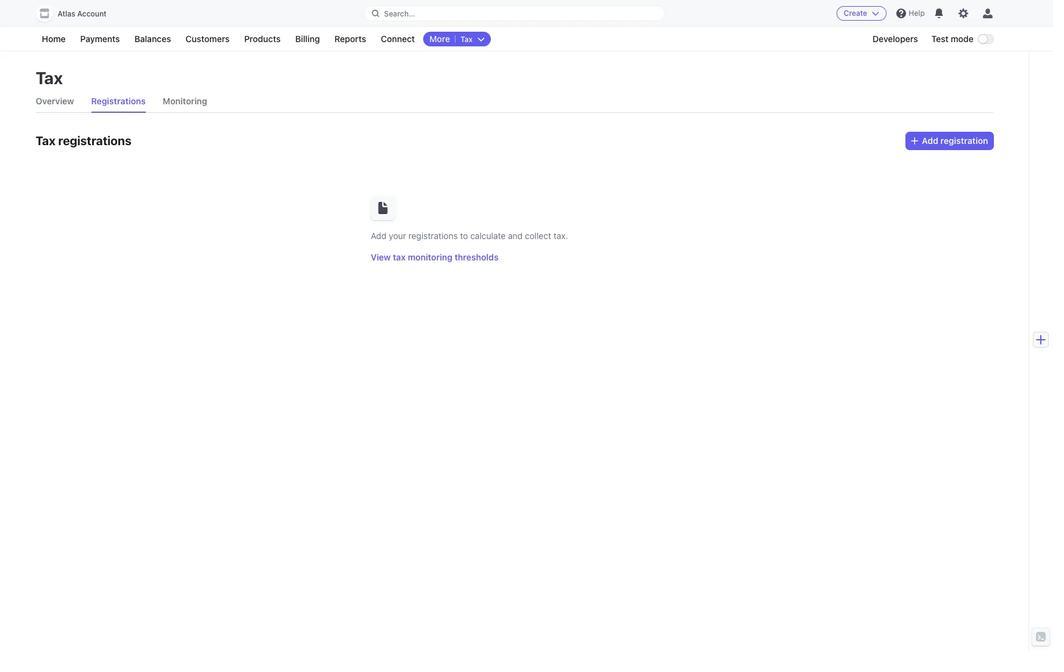Task type: vqa. For each thing, say whether or not it's contained in the screenshot.
the Search text box
no



Task type: describe. For each thing, give the bounding box(es) containing it.
home link
[[36, 32, 72, 46]]

search…
[[384, 9, 415, 18]]

products link
[[238, 32, 287, 46]]

monitoring
[[163, 96, 207, 106]]

account
[[77, 9, 107, 18]]

add for add registration
[[922, 135, 939, 146]]

view tax monitoring thresholds
[[371, 252, 499, 262]]

products
[[244, 34, 281, 44]]

registrations link
[[91, 90, 146, 112]]

help
[[909, 9, 925, 18]]

mode
[[951, 34, 974, 44]]

add registration button
[[907, 132, 994, 149]]

tax
[[393, 252, 406, 262]]

reports link
[[329, 32, 372, 46]]

0 vertical spatial registrations
[[58, 134, 132, 148]]

home
[[42, 34, 66, 44]]

calculate
[[471, 231, 506, 241]]

test
[[932, 34, 949, 44]]

2 vertical spatial tax
[[36, 134, 56, 148]]

payments
[[80, 34, 120, 44]]

1 vertical spatial tax
[[36, 68, 63, 88]]

add your registrations to calculate and collect tax.
[[371, 231, 568, 241]]

payments link
[[74, 32, 126, 46]]

test mode
[[932, 34, 974, 44]]

tab list containing overview
[[36, 90, 994, 113]]

developers link
[[867, 32, 925, 46]]

atlas account button
[[36, 5, 119, 22]]

monitoring
[[408, 252, 453, 262]]

monitoring link
[[163, 90, 207, 112]]

add registration
[[922, 135, 989, 146]]

billing link
[[289, 32, 326, 46]]

notifications image
[[935, 9, 945, 18]]

customers
[[186, 34, 230, 44]]



Task type: locate. For each thing, give the bounding box(es) containing it.
Search… search field
[[365, 6, 665, 21]]

overview link
[[36, 90, 74, 112]]

reports
[[335, 34, 366, 44]]

balances link
[[128, 32, 177, 46]]

tax up the overview
[[36, 68, 63, 88]]

atlas account
[[58, 9, 107, 18]]

tax.
[[554, 231, 568, 241]]

0 vertical spatial tax
[[461, 35, 473, 44]]

thresholds
[[455, 252, 499, 262]]

1 vertical spatial add
[[371, 231, 387, 241]]

connect
[[381, 34, 415, 44]]

0 vertical spatial add
[[922, 135, 939, 146]]

add for add your registrations to calculate and collect tax.
[[371, 231, 387, 241]]

registrations
[[91, 96, 146, 106]]

balances
[[135, 34, 171, 44]]

Search… text field
[[365, 6, 665, 21]]

add
[[922, 135, 939, 146], [371, 231, 387, 241]]

create
[[844, 9, 868, 18]]

connect link
[[375, 32, 421, 46]]

0 horizontal spatial add
[[371, 231, 387, 241]]

1 vertical spatial registrations
[[409, 231, 458, 241]]

0 horizontal spatial registrations
[[58, 134, 132, 148]]

your
[[389, 231, 406, 241]]

1 horizontal spatial registrations
[[409, 231, 458, 241]]

tax right more
[[461, 35, 473, 44]]

customers link
[[180, 32, 236, 46]]

overview
[[36, 96, 74, 106]]

collect
[[525, 231, 552, 241]]

help button
[[892, 4, 930, 23]]

and
[[508, 231, 523, 241]]

registration
[[941, 135, 989, 146]]

billing
[[295, 34, 320, 44]]

developers
[[873, 34, 919, 44]]

registrations down "registrations" link
[[58, 134, 132, 148]]

tax down overview link
[[36, 134, 56, 148]]

add inside 'button'
[[922, 135, 939, 146]]

tab list
[[36, 90, 994, 113]]

create button
[[837, 6, 887, 21]]

add left your
[[371, 231, 387, 241]]

atlas
[[58, 9, 75, 18]]

tax
[[461, 35, 473, 44], [36, 68, 63, 88], [36, 134, 56, 148]]

view
[[371, 252, 391, 262]]

1 horizontal spatial add
[[922, 135, 939, 146]]

to
[[460, 231, 468, 241]]

registrations
[[58, 134, 132, 148], [409, 231, 458, 241]]

add left the registration
[[922, 135, 939, 146]]

tax registrations
[[36, 134, 132, 148]]

registrations up the view tax monitoring thresholds
[[409, 231, 458, 241]]

view tax monitoring thresholds link
[[371, 252, 499, 262]]

more
[[430, 34, 450, 44]]



